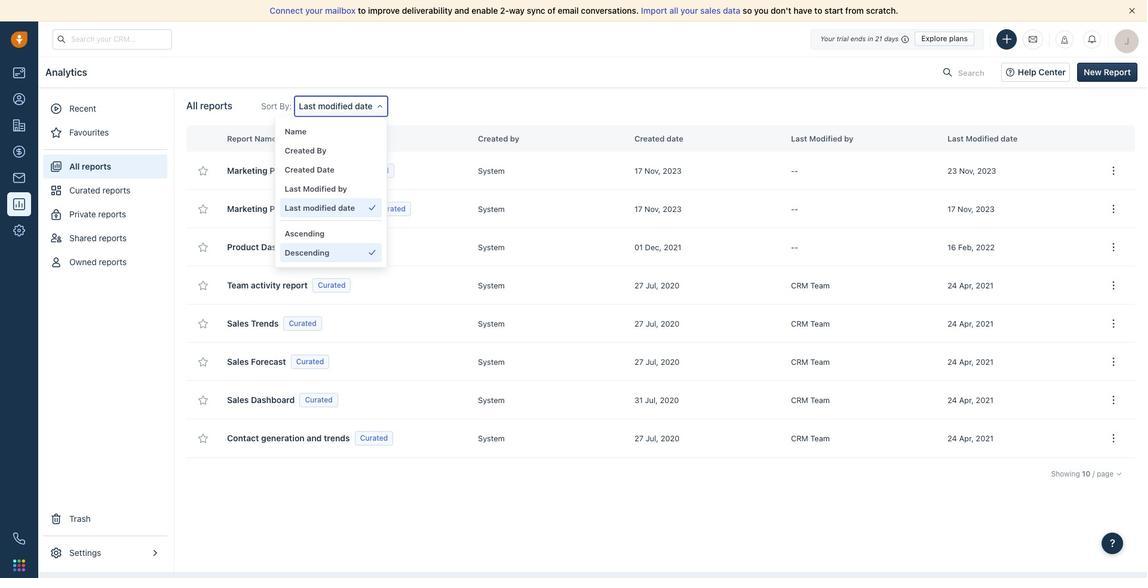 Task type: locate. For each thing, give the bounding box(es) containing it.
to left start on the right top
[[815, 5, 823, 16]]

your
[[821, 35, 835, 42]]

to right mailbox
[[358, 5, 366, 16]]

way
[[509, 5, 525, 16]]

freshworks switcher image
[[13, 560, 25, 572]]

connect your mailbox to improve deliverability and enable 2-way sync of email conversations. import all your sales data so you don't have to start from scratch.
[[270, 5, 899, 16]]

so
[[743, 5, 752, 16]]

close image
[[1130, 8, 1136, 14]]

don't
[[771, 5, 792, 16]]

mailbox
[[325, 5, 356, 16]]

deliverability
[[402, 5, 453, 16]]

2-
[[500, 5, 509, 16]]

explore plans link
[[915, 32, 975, 46]]

in
[[868, 35, 874, 42]]

0 horizontal spatial your
[[305, 5, 323, 16]]

your right all
[[681, 5, 698, 16]]

Search your CRM... text field
[[53, 29, 172, 49]]

phone image
[[13, 533, 25, 545]]

conversations.
[[581, 5, 639, 16]]

have
[[794, 5, 813, 16]]

scratch.
[[866, 5, 899, 16]]

sales
[[701, 5, 721, 16]]

of
[[548, 5, 556, 16]]

your
[[305, 5, 323, 16], [681, 5, 698, 16]]

1 horizontal spatial your
[[681, 5, 698, 16]]

1 horizontal spatial to
[[815, 5, 823, 16]]

sync
[[527, 5, 546, 16]]

your trial ends in 21 days
[[821, 35, 899, 42]]

and
[[455, 5, 470, 16]]

your left mailbox
[[305, 5, 323, 16]]

to
[[358, 5, 366, 16], [815, 5, 823, 16]]

explore plans
[[922, 34, 968, 43]]

start
[[825, 5, 844, 16]]

0 horizontal spatial to
[[358, 5, 366, 16]]

you
[[755, 5, 769, 16]]



Task type: vqa. For each thing, say whether or not it's contained in the screenshot.
improve on the left top
yes



Task type: describe. For each thing, give the bounding box(es) containing it.
connect your mailbox link
[[270, 5, 358, 16]]

import all your sales data link
[[641, 5, 743, 16]]

what's new image
[[1061, 36, 1069, 44]]

email
[[558, 5, 579, 16]]

all
[[670, 5, 679, 16]]

explore
[[922, 34, 948, 43]]

trial
[[837, 35, 849, 42]]

import
[[641, 5, 668, 16]]

enable
[[472, 5, 498, 16]]

days
[[885, 35, 899, 42]]

connect
[[270, 5, 303, 16]]

data
[[723, 5, 741, 16]]

send email image
[[1029, 34, 1038, 44]]

1 your from the left
[[305, 5, 323, 16]]

from
[[846, 5, 864, 16]]

1 to from the left
[[358, 5, 366, 16]]

ends
[[851, 35, 866, 42]]

2 to from the left
[[815, 5, 823, 16]]

improve
[[368, 5, 400, 16]]

phone element
[[7, 527, 31, 551]]

plans
[[950, 34, 968, 43]]

21
[[876, 35, 883, 42]]

2 your from the left
[[681, 5, 698, 16]]



